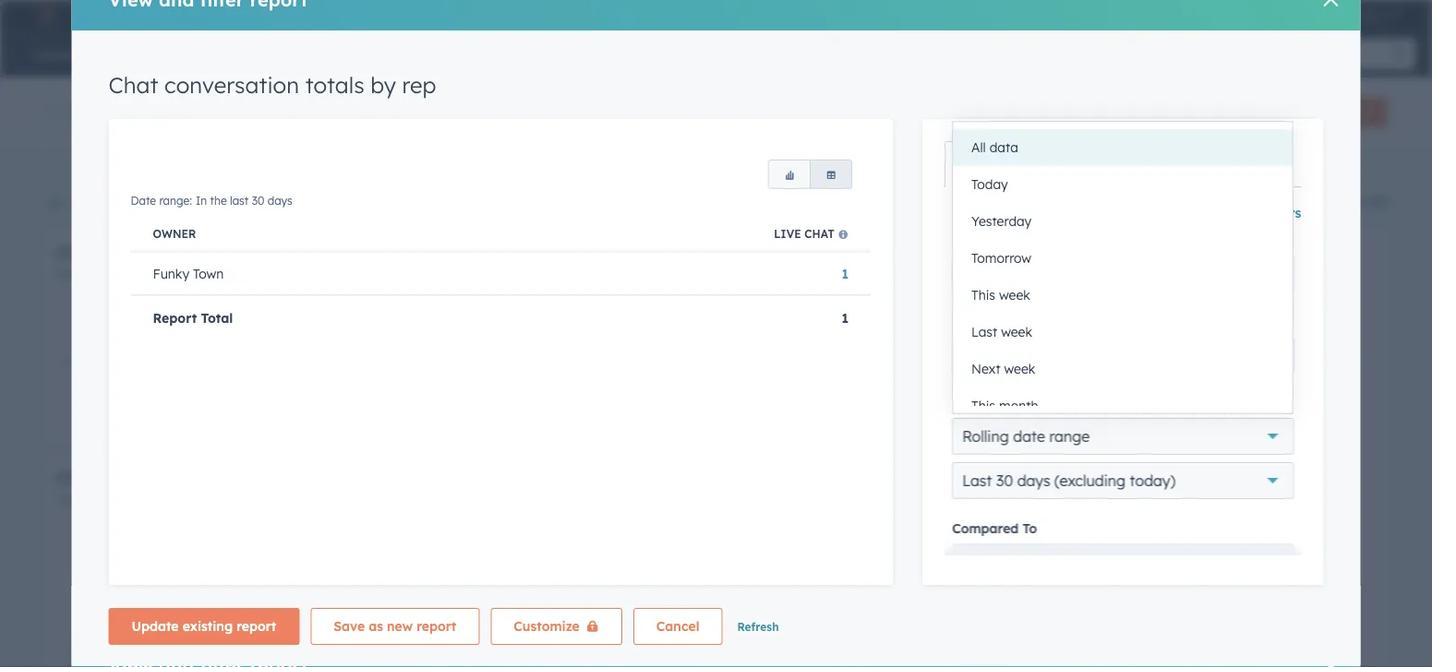 Task type: vqa. For each thing, say whether or not it's contained in the screenshot.
the Defaults
no



Task type: locate. For each thing, give the bounding box(es) containing it.
save as new report
[[334, 619, 457, 635]]

range down next week on the right bottom of page
[[987, 395, 1024, 411]]

conversations thread id
[[203, 188, 282, 216]]

0 horizontal spatial totals
[[195, 243, 237, 262]]

conversation up funky
[[95, 243, 191, 262]]

2 horizontal spatial last
[[832, 268, 851, 282]]

by inside chat conversation average first response time by rep date range:
[[403, 469, 422, 487]]

conversations for owner
[[86, 188, 165, 202]]

last up next
[[972, 324, 998, 340]]

filters inside button
[[766, 193, 803, 209]]

2 vertical spatial week
[[1005, 361, 1036, 377]]

0 vertical spatial live
[[774, 227, 802, 240]]

average
[[195, 469, 256, 487]]

conversations up town
[[203, 188, 282, 202]]

2 vertical spatial range:
[[84, 493, 117, 507]]

0 horizontal spatial menu item
[[1219, 0, 1254, 30]]

week inside next week "button"
[[1005, 361, 1036, 377]]

1 interactive chart image from the top
[[55, 285, 701, 436]]

0 horizontal spatial in
[[121, 268, 132, 282]]

last 30 days (excluding today) button
[[953, 463, 1295, 499]]

live down dashboard filters
[[774, 227, 802, 240]]

compared
[[953, 521, 1019, 537]]

report right existing
[[237, 619, 276, 635]]

last inside popup button
[[963, 472, 993, 490]]

filters right reset
[[1265, 205, 1302, 221]]

1 button down chat conversation totals by url on the right of the page
[[842, 266, 849, 282]]

days right funky
[[192, 268, 217, 282]]

filters
[[766, 193, 803, 209], [1265, 205, 1302, 221]]

this week
[[972, 287, 1031, 303]]

manage dashboards
[[1033, 194, 1165, 210]]

add report
[[1305, 106, 1362, 120]]

all data
[[972, 139, 1019, 156]]

chat conversation totals by url
[[733, 243, 972, 262]]

live chat inside popup button
[[971, 348, 1024, 361]]

owner for report total
[[153, 227, 196, 240]]

interactive chart image inside chat conversation average first response time by rep element
[[55, 511, 701, 668]]

conversations right of
[[1231, 300, 1329, 314]]

settings link
[[1256, 5, 1279, 24]]

range inside popup button
[[1050, 427, 1090, 446]]

the down chat conversation totals by url on the right of the page
[[812, 268, 829, 282]]

in left id
[[196, 194, 207, 208]]

range
[[987, 395, 1024, 411], [1050, 427, 1090, 446]]

first
[[261, 469, 291, 487]]

funky
[[1350, 7, 1381, 22]]

totals inside chat conversation totals by url element
[[872, 243, 914, 262]]

funky
[[153, 266, 189, 282]]

last
[[230, 194, 249, 208], [155, 268, 173, 282], [832, 268, 851, 282]]

last for last week
[[972, 324, 998, 340]]

week down search
[[999, 287, 1031, 303]]

in down chat conversation totals by url on the right of the page
[[798, 268, 809, 282]]

1 this from the top
[[972, 287, 996, 303]]

tab list
[[945, 141, 1128, 188]]

week for last week
[[1001, 324, 1033, 340]]

the
[[210, 194, 227, 208], [135, 268, 152, 282], [812, 268, 829, 282]]

1 vertical spatial chat conversation totals by rep
[[55, 243, 289, 262]]

conversations for thread
[[203, 188, 282, 202]]

press to sort. element
[[1349, 300, 1356, 315]]

date range: in the last 30 days up the report
[[55, 268, 217, 282]]

compared to
[[953, 521, 1038, 537]]

menu item
[[1219, 0, 1254, 30], [1281, 0, 1316, 30]]

range right date
[[1050, 427, 1090, 446]]

cancel
[[657, 619, 700, 635]]

source
[[953, 314, 996, 330]]

0 vertical spatial this
[[972, 287, 996, 303]]

1 horizontal spatial filters
[[1265, 205, 1302, 221]]

1 vertical spatial week
[[1001, 324, 1033, 340]]

last
[[972, 324, 998, 340], [963, 472, 993, 490]]

1 menu item from the left
[[1219, 0, 1254, 30]]

date range: in the last 30 days
[[131, 194, 293, 208], [55, 268, 217, 282]]

0 vertical spatial 1 button
[[842, 266, 849, 282]]

live chat
[[774, 227, 835, 240], [971, 348, 1024, 361]]

time
[[366, 469, 399, 487]]

0 horizontal spatial conversations
[[86, 188, 165, 202]]

1 button
[[842, 266, 849, 282], [1349, 339, 1356, 356]]

refresh button
[[738, 620, 779, 636]]

0 vertical spatial range:
[[159, 194, 192, 208]]

1 horizontal spatial last
[[230, 194, 249, 208]]

0 horizontal spatial last
[[155, 268, 173, 282]]

2 horizontal spatial owner
[[953, 232, 994, 249]]

upgrade image
[[1070, 8, 1086, 24]]

live
[[774, 227, 802, 240], [971, 348, 994, 361]]

filters inside "button"
[[1265, 205, 1302, 221]]

report right add
[[1329, 106, 1362, 120]]

2 this from the top
[[972, 398, 996, 414]]

1 horizontal spatial owner
[[153, 227, 196, 240]]

(excluding
[[1055, 472, 1126, 490]]

filters for reset filters
[[1265, 205, 1302, 221]]

2 horizontal spatial totals
[[872, 243, 914, 262]]

last inside button
[[972, 324, 998, 340]]

this month button
[[953, 388, 1293, 425]]

search image
[[1394, 48, 1407, 61]]

week up next week on the right bottom of page
[[1001, 324, 1033, 340]]

conversation
[[165, 71, 299, 99], [95, 243, 191, 262], [772, 243, 868, 262], [95, 469, 191, 487]]

menu item right 'settings' link
[[1281, 0, 1316, 30]]

last down rolling
[[963, 472, 993, 490]]

days down date
[[1018, 472, 1051, 490]]

next
[[972, 361, 1001, 377]]

interactive chart image
[[55, 285, 701, 436], [55, 511, 701, 668]]

1 vertical spatial range
[[1050, 427, 1090, 446]]

1 button down press to sort. 'element'
[[1349, 339, 1356, 356]]

conversation left average
[[95, 469, 191, 487]]

2 horizontal spatial conversations
[[1231, 300, 1329, 314]]

to
[[1023, 521, 1038, 537]]

1 vertical spatial range:
[[84, 268, 117, 282]]

marketplaces image
[[1190, 8, 1206, 25]]

this week button
[[953, 277, 1293, 314]]

this inside button
[[972, 287, 996, 303]]

0 horizontal spatial owner
[[86, 202, 122, 216]]

1 horizontal spatial report
[[417, 619, 457, 635]]

0 vertical spatial week
[[999, 287, 1031, 303]]

update
[[132, 619, 179, 635]]

by
[[371, 71, 396, 99], [242, 243, 260, 262], [919, 243, 937, 262], [403, 469, 422, 487]]

live chat down last week
[[971, 348, 1024, 361]]

week inside 'this week' button
[[999, 287, 1031, 303]]

chat overview banner
[[44, 92, 1388, 127]]

next week button
[[953, 351, 1293, 388]]

conversations
[[86, 188, 165, 202], [203, 188, 282, 202], [1231, 300, 1329, 314]]

interactive chart image inside chat conversation totals by rep element
[[55, 285, 701, 436]]

data
[[990, 139, 1019, 156]]

30 inside chat conversation totals by rep element
[[177, 268, 189, 282]]

this
[[972, 287, 996, 303], [972, 398, 996, 414]]

interactive chart image for chat conversation average first response time by rep
[[55, 511, 701, 668]]

0 horizontal spatial report
[[237, 619, 276, 635]]

1 horizontal spatial in
[[196, 194, 207, 208]]

2 horizontal spatial the
[[812, 268, 829, 282]]

chat conversation average first response time by rep element
[[44, 456, 712, 668]]

report total
[[153, 310, 233, 326]]

1 horizontal spatial live
[[971, 348, 994, 361]]

existing
[[183, 619, 233, 635]]

conversation up overview
[[165, 71, 299, 99]]

1 vertical spatial date range: in the last 30 days
[[55, 268, 217, 282]]

everyone can edit
[[1272, 194, 1388, 210]]

response
[[295, 469, 361, 487]]

2 horizontal spatial in
[[798, 268, 809, 282]]

last week button
[[953, 314, 1293, 351]]

week
[[999, 287, 1031, 303], [1001, 324, 1033, 340], [1005, 361, 1036, 377]]

range:
[[159, 194, 192, 208], [84, 268, 117, 282], [84, 493, 117, 507]]

menu containing funky
[[1068, 0, 1411, 30]]

chat inside chat conversation average first response time by rep date range:
[[55, 469, 90, 487]]

yesterday button
[[953, 203, 1293, 240]]

filters right dashboard
[[766, 193, 803, 209]]

2 horizontal spatial report
[[1329, 106, 1362, 120]]

0 vertical spatial interactive chart image
[[55, 285, 701, 436]]

chat
[[109, 71, 158, 99], [68, 100, 112, 123], [805, 227, 835, 240], [55, 243, 90, 262], [733, 243, 767, 262], [997, 348, 1024, 361], [55, 469, 90, 487]]

30 down chat conversation totals by url on the right of the page
[[854, 268, 866, 282]]

None button
[[769, 160, 811, 189], [810, 160, 853, 189], [769, 160, 811, 189], [810, 160, 853, 189]]

0 vertical spatial range
[[987, 395, 1024, 411]]

in the last 30 days
[[798, 268, 894, 282]]

report inside button
[[417, 619, 457, 635]]

live down last week
[[971, 348, 994, 361]]

30 inside chat conversation totals by url element
[[854, 268, 866, 282]]

2 interactive chart image from the top
[[55, 511, 701, 668]]

1 horizontal spatial conversations
[[203, 188, 282, 202]]

30 down rolling
[[997, 472, 1014, 490]]

1 horizontal spatial live chat
[[971, 348, 1024, 361]]

week inside last week button
[[1001, 324, 1033, 340]]

conversations down chat overview
[[86, 188, 165, 202]]

menu item left 'settings' link
[[1219, 0, 1254, 30]]

0 vertical spatial last
[[972, 324, 998, 340]]

1 vertical spatial live chat
[[971, 348, 1024, 361]]

1
[[842, 266, 849, 282], [842, 310, 849, 326], [1349, 339, 1356, 356], [1349, 384, 1356, 400]]

totals inside chat conversation totals by rep element
[[195, 243, 237, 262]]

0 horizontal spatial filters
[[766, 193, 803, 209]]

count of conversations
[[1168, 300, 1329, 314]]

reset filters button
[[1225, 202, 1302, 224]]

days down chat conversation totals by url on the right of the page
[[869, 268, 894, 282]]

menu
[[1068, 0, 1411, 30]]

live chat up chat conversation totals by url on the right of the page
[[774, 227, 835, 240]]

30 left town
[[177, 268, 189, 282]]

group
[[769, 160, 853, 189]]

0 horizontal spatial the
[[135, 268, 152, 282]]

rolling date range button
[[953, 418, 1295, 455]]

1 vertical spatial live
[[971, 348, 994, 361]]

close image
[[1324, 0, 1339, 6]]

1 vertical spatial 1 button
[[1349, 339, 1356, 356]]

1 horizontal spatial range
[[1050, 427, 1090, 446]]

30
[[252, 194, 265, 208], [177, 268, 189, 282], [854, 268, 866, 282], [997, 472, 1014, 490]]

30 inside popup button
[[997, 472, 1014, 490]]

0 vertical spatial date range: in the last 30 days
[[131, 194, 293, 208]]

search button
[[953, 256, 1295, 293]]

2 vertical spatial rep
[[426, 469, 451, 487]]

last inside chat conversation totals by rep element
[[155, 268, 173, 282]]

this down search
[[972, 287, 996, 303]]

tomorrow
[[972, 250, 1032, 267]]

1 vertical spatial last
[[963, 472, 993, 490]]

1 horizontal spatial menu item
[[1281, 0, 1316, 30]]

funky town
[[153, 266, 224, 282]]

date range: in the last 30 days inside chat conversation totals by rep element
[[55, 268, 217, 282]]

the left funky
[[135, 268, 152, 282]]

press to sort. image
[[1349, 300, 1356, 312]]

total
[[201, 310, 233, 326]]

report right new
[[417, 619, 457, 635]]

in left funky
[[121, 268, 132, 282]]

1 horizontal spatial 1 button
[[1349, 339, 1356, 356]]

date
[[131, 194, 156, 208], [55, 268, 81, 282], [953, 395, 983, 411], [55, 493, 81, 507]]

week right next
[[1005, 361, 1036, 377]]

calling icon button
[[1144, 3, 1175, 27]]

totals
[[305, 71, 365, 99], [195, 243, 237, 262], [872, 243, 914, 262]]

0 horizontal spatial live chat
[[774, 227, 835, 240]]

the left id
[[210, 194, 227, 208]]

rolling date range
[[963, 427, 1090, 446]]

settings image
[[1259, 8, 1276, 24]]

1 vertical spatial interactive chart image
[[55, 511, 701, 668]]

about link
[[1037, 142, 1127, 187]]

last 30 days (excluding today)
[[963, 472, 1176, 490]]

date range: in the last 30 days up town
[[131, 194, 293, 208]]

1 vertical spatial this
[[972, 398, 996, 414]]

this inside 'button'
[[972, 398, 996, 414]]

all data button
[[953, 129, 1293, 166]]

this up rolling
[[972, 398, 996, 414]]



Task type: describe. For each thing, give the bounding box(es) containing it.
week for this week
[[999, 287, 1031, 303]]

days inside chat conversation totals by url element
[[869, 268, 894, 282]]

report inside popup button
[[1329, 106, 1362, 120]]

2 menu item from the left
[[1281, 0, 1316, 30]]

week for next week
[[1005, 361, 1036, 377]]

0 vertical spatial rep
[[402, 71, 436, 99]]

all
[[972, 139, 986, 156]]

dashboard filters button
[[671, 190, 803, 214]]

live inside popup button
[[971, 348, 994, 361]]

totals for chat conversation totals by rep element
[[195, 243, 237, 262]]

of
[[1212, 300, 1227, 314]]

interactive chart image for chat conversation totals by rep
[[55, 285, 701, 436]]

last week
[[972, 324, 1033, 340]]

chat overview button
[[68, 98, 230, 125]]

the inside chat conversation totals by rep element
[[135, 268, 152, 282]]

next week
[[972, 361, 1036, 377]]

overview
[[118, 100, 205, 123]]

everyone
[[1272, 194, 1332, 210]]

range: inside chat conversation totals by rep element
[[84, 268, 117, 282]]

owner inside the conversations owner
[[86, 202, 122, 216]]

upgrade
[[1090, 8, 1140, 24]]

last inside chat conversation totals by url element
[[832, 268, 851, 282]]

no
[[963, 553, 983, 572]]

today
[[972, 176, 1008, 193]]

date inside chat conversation totals by rep element
[[55, 268, 81, 282]]

can
[[1336, 194, 1359, 210]]

days inside popup button
[[1018, 472, 1051, 490]]

save
[[334, 619, 365, 635]]

customize button
[[491, 609, 622, 646]]

dashboard
[[1030, 106, 1087, 120]]

date inside chat conversation average first response time by rep date range:
[[55, 493, 81, 507]]

edit
[[1363, 194, 1388, 210]]

report inside button
[[237, 619, 276, 635]]

chat conversation totals by url element
[[721, 231, 1389, 668]]

today button
[[953, 166, 1293, 203]]

the inside chat conversation totals by url element
[[812, 268, 829, 282]]

live chat button
[[953, 337, 1295, 374]]

create dashboard button
[[977, 98, 1103, 127]]

1 horizontal spatial the
[[210, 194, 227, 208]]

days inside chat conversation totals by rep element
[[192, 268, 217, 282]]

filters
[[972, 156, 1011, 172]]

1 vertical spatial rep
[[265, 243, 289, 262]]

this for this month
[[972, 398, 996, 414]]

totals for chat conversation totals by url element
[[872, 243, 914, 262]]

0 vertical spatial chat conversation totals by rep
[[109, 71, 436, 99]]

chat conversation totals by rep element
[[44, 231, 712, 447]]

conversations inside button
[[1231, 300, 1329, 314]]

cancel button
[[634, 609, 723, 646]]

conversation inside chat conversation average first response time by rep date range:
[[95, 469, 191, 487]]

no comparison button
[[953, 544, 1295, 581]]

this month
[[972, 398, 1039, 414]]

save as new report button
[[311, 609, 480, 646]]

in inside chat conversation totals by rep element
[[121, 268, 132, 282]]

no comparison
[[963, 553, 1070, 572]]

chat conversation average first response time by rep date range:
[[55, 469, 451, 507]]

refresh
[[738, 621, 779, 635]]

30 right thread
[[252, 194, 265, 208]]

in inside chat conversation totals by url element
[[798, 268, 809, 282]]

1 horizontal spatial totals
[[305, 71, 365, 99]]

tomorrow button
[[953, 240, 1293, 277]]

chat conversation totals by rep inside chat conversation totals by rep element
[[55, 243, 289, 262]]

conversation up 'in the last 30 days'
[[772, 243, 868, 262]]

conversations owner
[[86, 188, 165, 216]]

Search HubSpot search field
[[1173, 39, 1400, 70]]

range: inside chat conversation average first response time by rep date range:
[[84, 493, 117, 507]]

count
[[1168, 300, 1209, 314]]

1 button inside chat conversation totals by url element
[[1349, 339, 1356, 356]]

owner for source
[[953, 232, 994, 249]]

yesterday
[[972, 213, 1032, 230]]

url
[[942, 243, 972, 262]]

date
[[1014, 427, 1046, 446]]

filters link
[[946, 142, 1037, 187]]

days right id
[[268, 194, 293, 208]]

thread
[[203, 202, 242, 216]]

add report button
[[1290, 98, 1388, 127]]

marketplaces button
[[1179, 0, 1217, 30]]

update existing report button
[[109, 609, 300, 646]]

funky town image
[[1329, 6, 1346, 23]]

reset
[[1225, 205, 1261, 221]]

town
[[193, 266, 224, 282]]

create
[[992, 106, 1027, 120]]

0 horizontal spatial live
[[774, 227, 802, 240]]

actions button
[[1114, 98, 1195, 127]]

customize
[[514, 619, 580, 635]]

today)
[[1130, 472, 1176, 490]]

funky button
[[1318, 0, 1409, 30]]

dashboards
[[1089, 194, 1165, 210]]

this for this week
[[972, 287, 996, 303]]

tab list containing filters
[[945, 141, 1128, 188]]

0 vertical spatial live chat
[[774, 227, 835, 240]]

hubspot image
[[33, 4, 55, 26]]

about
[[1064, 156, 1101, 172]]

id
[[246, 202, 260, 216]]

dashboard filters
[[690, 193, 803, 209]]

date range
[[953, 395, 1024, 411]]

0 horizontal spatial range
[[987, 395, 1024, 411]]

add
[[1305, 106, 1326, 120]]

new
[[387, 619, 413, 635]]

dashboard
[[690, 193, 762, 209]]

calling icon image
[[1151, 7, 1168, 24]]

search button
[[1385, 39, 1416, 70]]

month
[[999, 398, 1039, 414]]

chat inside banner
[[68, 100, 112, 123]]

hubspot link
[[22, 4, 69, 26]]

actions
[[1130, 106, 1168, 120]]

search
[[963, 265, 1011, 283]]

everyone can edit button
[[1272, 191, 1388, 213]]

rep inside chat conversation average first response time by rep date range:
[[426, 469, 451, 487]]

report
[[153, 310, 197, 326]]

manage
[[1033, 194, 1085, 210]]

last for last 30 days (excluding today)
[[963, 472, 993, 490]]

0 horizontal spatial 1 button
[[842, 266, 849, 282]]

share button
[[1206, 98, 1279, 127]]

count of conversations button
[[958, 285, 1378, 326]]

share
[[1222, 106, 1252, 120]]

create dashboard
[[992, 106, 1087, 120]]

chat overview
[[68, 100, 205, 123]]

filters for dashboard filters
[[766, 193, 803, 209]]



